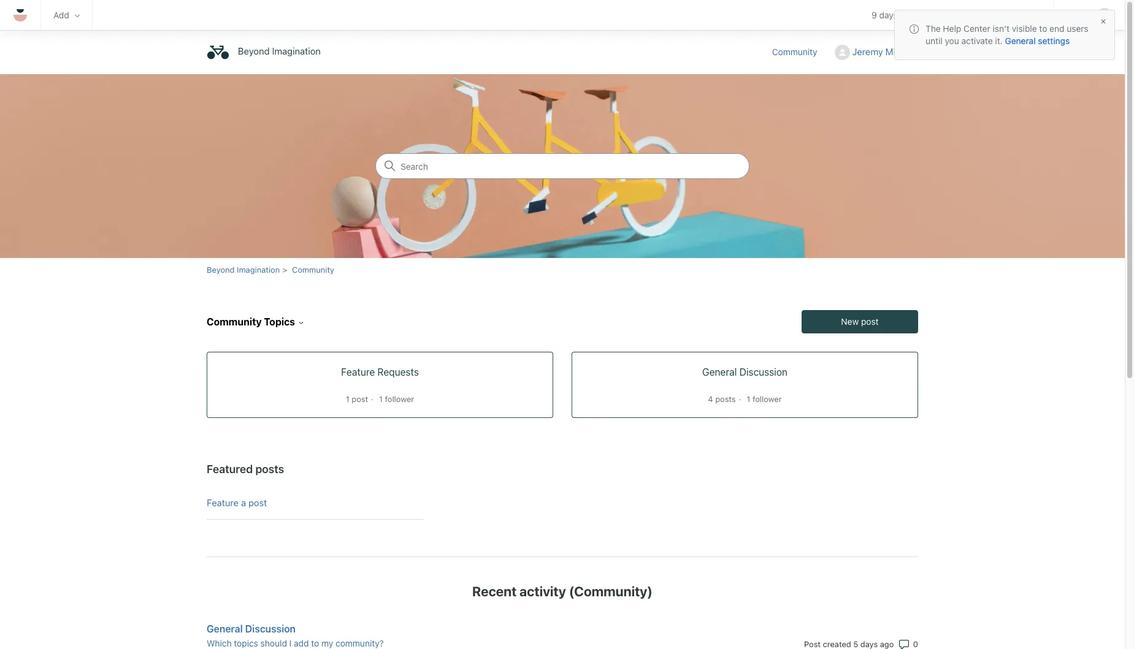 Task type: describe. For each thing, give the bounding box(es) containing it.
featured
[[207, 463, 253, 476]]

community inside popup button
[[207, 317, 262, 328]]

1 post
[[346, 394, 368, 404]]

post
[[804, 640, 821, 649]]

general for general settings
[[1005, 36, 1036, 46]]

follower for discussion
[[753, 394, 782, 404]]

post created 5 days ago
[[804, 640, 894, 649]]

Search search field
[[376, 154, 749, 179]]

days inside navigation
[[879, 10, 898, 20]]

topics
[[234, 638, 258, 649]]

general settings
[[1005, 36, 1070, 46]]

beyond imagination inside recent activity (community) main content
[[207, 265, 280, 275]]

a
[[241, 498, 246, 509]]

add
[[294, 638, 309, 649]]

feature for feature requests
[[341, 367, 375, 378]]

beyond imagination help center home page image
[[207, 41, 229, 64]]

you
[[945, 36, 959, 46]]

users
[[1067, 23, 1089, 34]]

jeremy miller button
[[835, 45, 918, 60]]

until
[[926, 36, 943, 46]]

guide admin
[[991, 10, 1041, 20]]

community?
[[336, 638, 384, 649]]

discussion for general discussion
[[740, 367, 788, 378]]

created
[[823, 640, 851, 649]]

buy now link
[[945, 10, 979, 20]]

9
[[872, 10, 877, 20]]

2 beyond imagination link from the top
[[207, 265, 280, 275]]

add button
[[53, 10, 79, 20]]

beyond inside recent activity (community) main content
[[207, 265, 235, 275]]

0 horizontal spatial post
[[248, 498, 267, 509]]

5
[[854, 640, 858, 649]]

feature for feature a post
[[207, 498, 239, 509]]

end
[[1050, 23, 1065, 34]]

to inside general discussion which topics should i add to my community?
[[311, 638, 319, 649]]

requests
[[378, 367, 419, 378]]

new post
[[841, 316, 879, 327]]

1 follower for requests
[[379, 394, 414, 404]]

1 for feature requests
[[379, 394, 383, 404]]

admin
[[1017, 10, 1041, 20]]

help
[[943, 23, 961, 34]]

4
[[708, 394, 713, 404]]

featured posts
[[207, 463, 284, 476]]

general discussion which topics should i add to my community?
[[207, 624, 384, 649]]

1 follower for discussion
[[747, 394, 782, 404]]

activate
[[962, 36, 993, 46]]

1 horizontal spatial community link
[[772, 45, 830, 58]]

center
[[964, 23, 991, 34]]

topics
[[264, 317, 295, 328]]

miller
[[886, 46, 909, 57]]

activity
[[520, 584, 566, 600]]

days inside recent activity (community) main content
[[861, 640, 878, 649]]

in
[[916, 10, 923, 20]]

ago
[[880, 640, 894, 649]]

0 vertical spatial imagination
[[272, 46, 321, 57]]

1 horizontal spatial community
[[292, 265, 334, 275]]



Task type: vqa. For each thing, say whether or not it's contained in the screenshot.
Close image associated with Tina tab
no



Task type: locate. For each thing, give the bounding box(es) containing it.
2 vertical spatial post
[[248, 498, 267, 509]]

general discussion
[[702, 367, 788, 378]]

beyond imagination up community topics
[[207, 265, 280, 275]]

discussion
[[740, 367, 788, 378], [245, 624, 296, 635]]

general discussion link
[[207, 622, 705, 636]]

post down feature requests
[[352, 394, 368, 404]]

community topics button
[[207, 317, 305, 328]]

feature left a
[[207, 498, 239, 509]]

2 horizontal spatial 1
[[747, 394, 750, 404]]

feature a post link
[[207, 487, 423, 520]]

1 vertical spatial post
[[352, 394, 368, 404]]

1 horizontal spatial days
[[879, 10, 898, 20]]

0 horizontal spatial feature
[[207, 498, 239, 509]]

0 vertical spatial posts
[[715, 394, 736, 404]]

1 horizontal spatial 1 follower
[[747, 394, 782, 404]]

1 horizontal spatial general
[[702, 367, 737, 378]]

general
[[1005, 36, 1036, 46], [702, 367, 737, 378], [207, 624, 243, 635]]

left
[[900, 10, 913, 20]]

0 horizontal spatial beyond
[[207, 265, 235, 275]]

1 horizontal spatial to
[[1039, 23, 1047, 34]]

1 for general discussion
[[747, 394, 750, 404]]

follower
[[385, 394, 414, 404], [753, 394, 782, 404]]

new
[[841, 316, 859, 327]]

beyond up community topics
[[207, 265, 235, 275]]

beyond imagination
[[238, 46, 321, 57], [207, 265, 280, 275]]

1 vertical spatial general
[[702, 367, 737, 378]]

should
[[261, 638, 287, 649]]

beyond imagination link
[[207, 41, 327, 64], [207, 265, 280, 275]]

community link
[[772, 45, 830, 58], [292, 265, 334, 275]]

1 vertical spatial posts
[[255, 463, 284, 476]]

post right new
[[861, 316, 879, 327]]

0 vertical spatial to
[[1039, 23, 1047, 34]]

1 vertical spatial beyond
[[207, 265, 235, 275]]

1 horizontal spatial feature
[[341, 367, 375, 378]]

feature inside "feature a post" link
[[207, 498, 239, 509]]

i
[[289, 638, 292, 649]]

post for 1 post
[[352, 394, 368, 404]]

guide
[[991, 10, 1015, 20]]

2 horizontal spatial general
[[1005, 36, 1036, 46]]

my
[[321, 638, 333, 649]]

0 horizontal spatial community link
[[292, 265, 334, 275]]

post
[[861, 316, 879, 327], [352, 394, 368, 404], [248, 498, 267, 509]]

0 vertical spatial days
[[879, 10, 898, 20]]

1 vertical spatial imagination
[[237, 265, 280, 275]]

community
[[772, 46, 817, 57], [292, 265, 334, 275], [207, 317, 262, 328]]

1 right 4 posts
[[747, 394, 750, 404]]

imagination inside recent activity (community) main content
[[237, 265, 280, 275]]

none search field inside recent activity (community) main content
[[375, 153, 750, 179]]

3 1 from the left
[[747, 394, 750, 404]]

1 horizontal spatial discussion
[[740, 367, 788, 378]]

settings
[[1038, 36, 1070, 46]]

0 horizontal spatial follower
[[385, 394, 414, 404]]

feature a post
[[207, 498, 267, 509]]

days right "5"
[[861, 640, 878, 649]]

to up 'general settings'
[[1039, 23, 1047, 34]]

discussion for general discussion which topics should i add to my community?
[[245, 624, 296, 635]]

which
[[207, 638, 232, 649]]

posts for featured posts
[[255, 463, 284, 476]]

0 vertical spatial feature
[[341, 367, 375, 378]]

feature requests
[[341, 367, 419, 378]]

which topics should i add to my community? link
[[207, 637, 705, 650]]

2 horizontal spatial community
[[772, 46, 817, 57]]

discussion inside general discussion which topics should i add to my community?
[[245, 624, 296, 635]]

2 1 from the left
[[379, 394, 383, 404]]

None search field
[[375, 153, 750, 179]]

0 horizontal spatial to
[[311, 638, 319, 649]]

community topics
[[207, 317, 295, 328]]

guide admin link
[[991, 10, 1041, 20]]

1 vertical spatial days
[[861, 640, 878, 649]]

1 horizontal spatial follower
[[753, 394, 782, 404]]

0 vertical spatial beyond imagination link
[[207, 41, 327, 64]]

2 follower from the left
[[753, 394, 782, 404]]

1 vertical spatial discussion
[[245, 624, 296, 635]]

1 horizontal spatial beyond
[[238, 46, 270, 57]]

imagination
[[272, 46, 321, 57], [237, 265, 280, 275]]

posts right featured
[[255, 463, 284, 476]]

follower down requests
[[385, 394, 414, 404]]

1 beyond imagination link from the top
[[207, 41, 327, 64]]

general down visible
[[1005, 36, 1036, 46]]

1 vertical spatial community link
[[292, 265, 334, 275]]

1
[[346, 394, 350, 404], [379, 394, 383, 404], [747, 394, 750, 404]]

0 vertical spatial discussion
[[740, 367, 788, 378]]

4 posts
[[708, 394, 736, 404]]

1 1 from the left
[[346, 394, 350, 404]]

1 1 follower from the left
[[379, 394, 414, 404]]

1 vertical spatial community
[[292, 265, 334, 275]]

1 down feature requests
[[346, 394, 350, 404]]

beyond right the beyond imagination help center home page image
[[238, 46, 270, 57]]

buy
[[945, 10, 960, 20]]

new post link
[[802, 310, 918, 333]]

1 follower down requests
[[379, 394, 414, 404]]

0 horizontal spatial discussion
[[245, 624, 296, 635]]

1 vertical spatial beyond imagination
[[207, 265, 280, 275]]

it.
[[995, 36, 1003, 46]]

beyond inside beyond imagination link
[[238, 46, 270, 57]]

1 vertical spatial beyond imagination link
[[207, 265, 280, 275]]

9 days left in trial. buy now
[[872, 10, 979, 20]]

1 vertical spatial feature
[[207, 498, 239, 509]]

days
[[879, 10, 898, 20], [861, 640, 878, 649]]

days right the '9'
[[879, 10, 898, 20]]

0 vertical spatial beyond
[[238, 46, 270, 57]]

the
[[926, 23, 941, 34]]

1 horizontal spatial posts
[[715, 394, 736, 404]]

posts
[[715, 394, 736, 404], [255, 463, 284, 476]]

posts for 4 posts
[[715, 394, 736, 404]]

to
[[1039, 23, 1047, 34], [311, 638, 319, 649]]

1 follower
[[379, 394, 414, 404], [747, 394, 782, 404]]

jeremy miller
[[852, 46, 909, 57]]

add
[[53, 10, 69, 20]]

0 horizontal spatial days
[[861, 640, 878, 649]]

follower down general discussion
[[753, 394, 782, 404]]

navigation containing add
[[0, 0, 1125, 34]]

visible
[[1012, 23, 1037, 34]]

1 horizontal spatial post
[[352, 394, 368, 404]]

jeremy
[[852, 46, 883, 57]]

general inside general discussion which topics should i add to my community?
[[207, 624, 243, 635]]

to left my
[[311, 638, 319, 649]]

post right a
[[248, 498, 267, 509]]

trial.
[[925, 10, 942, 20]]

general up 4 posts
[[702, 367, 737, 378]]

beyond imagination right the beyond imagination help center home page image
[[238, 46, 321, 57]]

general for general discussion
[[702, 367, 737, 378]]

feature up '1 post'
[[341, 367, 375, 378]]

the help center isn't visible to end users until you activate it.
[[926, 23, 1089, 46]]

2 horizontal spatial post
[[861, 316, 879, 327]]

2 vertical spatial community
[[207, 317, 262, 328]]

navigation
[[0, 0, 1125, 34]]

recent activity (community) main content
[[0, 74, 1125, 650]]

general settings link
[[1005, 36, 1070, 46]]

1 follower down general discussion
[[747, 394, 782, 404]]

follower for requests
[[385, 394, 414, 404]]

post for new post
[[861, 316, 879, 327]]

2 vertical spatial general
[[207, 624, 243, 635]]

recent
[[472, 584, 517, 600]]

(community)
[[569, 584, 653, 600]]

to inside the help center isn't visible to end users until you activate it.
[[1039, 23, 1047, 34]]

0 vertical spatial community link
[[772, 45, 830, 58]]

now
[[963, 10, 979, 20]]

0 vertical spatial community
[[772, 46, 817, 57]]

0 horizontal spatial community
[[207, 317, 262, 328]]

1 vertical spatial to
[[311, 638, 319, 649]]

zendesk products image
[[1071, 11, 1080, 19]]

0 horizontal spatial general
[[207, 624, 243, 635]]

general up which at bottom left
[[207, 624, 243, 635]]

0 horizontal spatial posts
[[255, 463, 284, 476]]

1 horizontal spatial 1
[[379, 394, 383, 404]]

1 right '1 post'
[[379, 394, 383, 404]]

isn't
[[993, 23, 1010, 34]]

1 follower from the left
[[385, 394, 414, 404]]

0 vertical spatial general
[[1005, 36, 1036, 46]]

beyond
[[238, 46, 270, 57], [207, 265, 235, 275]]

0 vertical spatial beyond imagination
[[238, 46, 321, 57]]

0 vertical spatial post
[[861, 316, 879, 327]]

posts right 4
[[715, 394, 736, 404]]

feature
[[341, 367, 375, 378], [207, 498, 239, 509]]

recent activity (community)
[[472, 584, 653, 600]]

0 horizontal spatial 1 follower
[[379, 394, 414, 404]]

2 1 follower from the left
[[747, 394, 782, 404]]

0 horizontal spatial 1
[[346, 394, 350, 404]]



